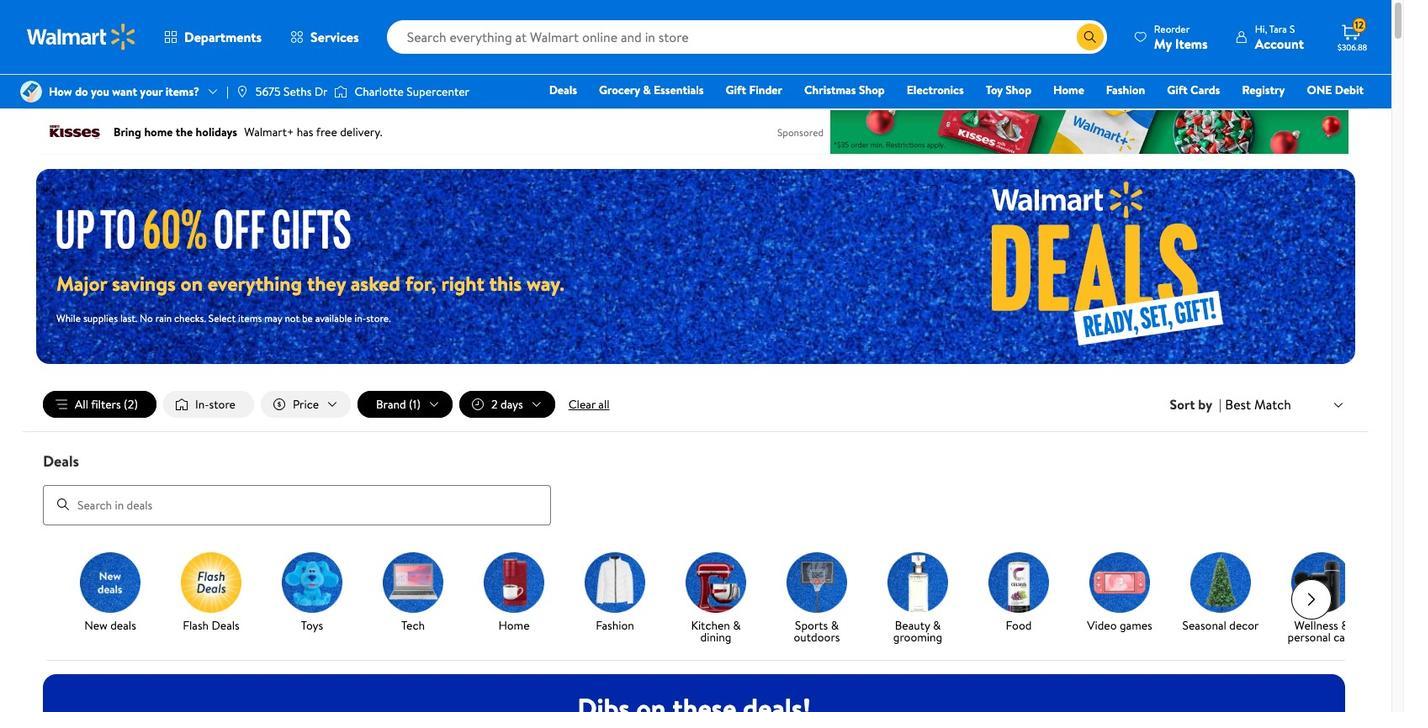 Task type: vqa. For each thing, say whether or not it's contained in the screenshot.
the Services dropdown button in the left top of the page
yes



Task type: describe. For each thing, give the bounding box(es) containing it.
Search in deals search field
[[43, 485, 551, 526]]

0 horizontal spatial fashion
[[596, 618, 635, 634]]

1 horizontal spatial fashion
[[1107, 82, 1146, 98]]

sports & outdoors
[[794, 618, 840, 646]]

gift cards link
[[1160, 81, 1228, 99]]

0 horizontal spatial home link
[[471, 553, 558, 635]]

2 days
[[492, 396, 523, 413]]

all filters (2) button
[[43, 391, 157, 418]]

Deals search field
[[23, 451, 1370, 526]]

christmas
[[805, 82, 857, 98]]

match
[[1255, 396, 1292, 414]]

toy shop
[[986, 82, 1032, 98]]

items
[[1176, 34, 1209, 53]]

everything
[[208, 269, 302, 298]]

items?
[[166, 83, 200, 100]]

grooming
[[894, 629, 943, 646]]

wellness & personal care
[[1288, 618, 1356, 646]]

shop for toy shop
[[1006, 82, 1032, 98]]

0 horizontal spatial home
[[499, 618, 530, 634]]

next slide for chipmodulewithimages list image
[[1292, 580, 1333, 620]]

shop video games. image
[[1090, 553, 1151, 613]]

charlotte supercenter
[[355, 83, 470, 100]]

not
[[285, 311, 300, 326]]

games
[[1120, 618, 1153, 634]]

account
[[1256, 34, 1305, 53]]

12
[[1356, 18, 1365, 32]]

in-store button
[[163, 391, 254, 418]]

toys link
[[269, 553, 356, 635]]

gift cards
[[1168, 82, 1221, 98]]

in-
[[355, 311, 366, 326]]

& for essentials
[[643, 82, 651, 98]]

supercenter
[[407, 83, 470, 100]]

walmart+ link
[[1307, 104, 1372, 123]]

flash deals link
[[168, 553, 255, 635]]

rain
[[155, 311, 172, 326]]

& for dining
[[733, 618, 741, 634]]

how
[[49, 83, 72, 100]]

2 days button
[[460, 391, 555, 418]]

shop holiday decor. image
[[1191, 553, 1252, 613]]

search icon image
[[1084, 30, 1098, 44]]

| inside sort and filter section element
[[1220, 396, 1223, 414]]

beauty & grooming link
[[875, 553, 962, 647]]

& for personal
[[1342, 618, 1350, 634]]

deals inside search box
[[43, 451, 79, 472]]

reorder
[[1155, 21, 1191, 36]]

grocery & essentials
[[599, 82, 704, 98]]

no
[[140, 311, 153, 326]]

walmart image
[[27, 24, 136, 51]]

kitchen & dining link
[[673, 553, 760, 647]]

one debit walmart+
[[1308, 82, 1365, 122]]

way.
[[527, 269, 565, 298]]

on
[[181, 269, 203, 298]]

all filters (2)
[[75, 396, 138, 413]]

may
[[265, 311, 282, 326]]

want
[[112, 83, 137, 100]]

right
[[441, 269, 485, 298]]

toy
[[986, 82, 1003, 98]]

debit
[[1336, 82, 1365, 98]]

5675
[[256, 83, 281, 100]]

tech link
[[370, 553, 457, 635]]

you
[[91, 83, 109, 100]]

care
[[1334, 629, 1356, 646]]

sports & outdoors link
[[774, 553, 861, 647]]

sort and filter section element
[[23, 378, 1370, 432]]

asked
[[351, 269, 401, 298]]

new deals
[[84, 618, 136, 634]]

5675 seths dr
[[256, 83, 328, 100]]

deals
[[110, 618, 136, 634]]

seasonal
[[1183, 618, 1227, 634]]

Search search field
[[387, 20, 1108, 54]]

electronics link
[[900, 81, 972, 99]]

store
[[209, 396, 236, 413]]

shop food. image
[[989, 553, 1050, 613]]

tara
[[1270, 21, 1288, 36]]

shop fashion. image
[[585, 553, 646, 613]]

deals link
[[542, 81, 585, 99]]

0 horizontal spatial |
[[226, 83, 229, 100]]

flash deals
[[183, 618, 240, 634]]

days
[[501, 396, 523, 413]]

services button
[[276, 17, 373, 57]]

flash
[[183, 618, 209, 634]]

how do you want your items?
[[49, 83, 200, 100]]

walmart+
[[1314, 105, 1365, 122]]

toy shop link
[[979, 81, 1040, 99]]

0 horizontal spatial walmart black friday deals for days image
[[56, 207, 366, 249]]

1 horizontal spatial home
[[1054, 82, 1085, 98]]

brand (1) button
[[358, 391, 453, 418]]

best
[[1226, 396, 1252, 414]]

departments
[[184, 28, 262, 46]]

reorder my items
[[1155, 21, 1209, 53]]

hi, tara s account
[[1256, 21, 1305, 53]]

brand
[[376, 396, 406, 413]]



Task type: locate. For each thing, give the bounding box(es) containing it.
1 horizontal spatial fashion link
[[1099, 81, 1153, 99]]

fashion left gift cards on the right of the page
[[1107, 82, 1146, 98]]

electronics
[[907, 82, 964, 98]]

& inside beauty & grooming
[[933, 618, 941, 634]]

seths
[[284, 83, 312, 100]]

cards
[[1191, 82, 1221, 98]]

1 vertical spatial deals
[[43, 451, 79, 472]]

best match button
[[1223, 394, 1349, 416]]

for,
[[405, 269, 437, 298]]

hi,
[[1256, 21, 1268, 36]]

this
[[490, 269, 522, 298]]

departments button
[[150, 17, 276, 57]]

dr
[[315, 83, 328, 100]]

(2)
[[124, 396, 138, 413]]

& inside sports & outdoors
[[831, 618, 839, 634]]

shop toys. image
[[282, 553, 343, 613]]

gift left cards
[[1168, 82, 1188, 98]]

1 vertical spatial home link
[[471, 553, 558, 635]]

shop right the christmas
[[859, 82, 885, 98]]

shop inside "toy shop" link
[[1006, 82, 1032, 98]]

 image
[[20, 81, 42, 103], [335, 83, 348, 100]]

1 vertical spatial home
[[499, 618, 530, 634]]

0 vertical spatial home
[[1054, 82, 1085, 98]]

shop tech. image
[[383, 553, 444, 613]]

0 horizontal spatial  image
[[20, 81, 42, 103]]

in-
[[195, 396, 209, 413]]

last.
[[120, 311, 137, 326]]

2 gift from the left
[[1168, 82, 1188, 98]]

shop kitchen and dining. image
[[686, 553, 747, 613]]

major savings on everything they asked for, right this way.
[[56, 269, 565, 298]]

essentials
[[654, 82, 704, 98]]

finder
[[749, 82, 783, 98]]

& for grooming
[[933, 618, 941, 634]]

2 shop from the left
[[1006, 82, 1032, 98]]

| right by
[[1220, 396, 1223, 414]]

seasonal decor link
[[1178, 553, 1265, 635]]

while supplies last. no rain checks. select items may not be available in-store.
[[56, 311, 391, 326]]

gift for gift finder
[[726, 82, 747, 98]]

shop wellness and self-care. image
[[1292, 553, 1353, 613]]

christmas shop link
[[797, 81, 893, 99]]

christmas shop
[[805, 82, 885, 98]]

one
[[1308, 82, 1333, 98]]

2 horizontal spatial deals
[[549, 82, 578, 98]]

wellness & personal care link
[[1279, 553, 1366, 647]]

personal
[[1288, 629, 1332, 646]]

available
[[315, 311, 352, 326]]

deals
[[549, 82, 578, 98], [43, 451, 79, 472], [212, 618, 240, 634]]

savings
[[112, 269, 176, 298]]

price button
[[261, 391, 351, 418]]

fashion down shop fashion. image
[[596, 618, 635, 634]]

seasonal decor
[[1183, 618, 1260, 634]]

1 vertical spatial fashion
[[596, 618, 635, 634]]

0 horizontal spatial gift
[[726, 82, 747, 98]]

0 vertical spatial home link
[[1046, 81, 1092, 99]]

shop sports and outdoors. image
[[787, 553, 848, 613]]

all
[[75, 396, 88, 413]]

& inside wellness & personal care
[[1342, 618, 1350, 634]]

$306.88
[[1338, 41, 1368, 53]]

1 horizontal spatial shop
[[1006, 82, 1032, 98]]

price
[[293, 396, 319, 413]]

shop for christmas shop
[[859, 82, 885, 98]]

& inside kitchen & dining
[[733, 618, 741, 634]]

registry
[[1243, 82, 1286, 98]]

beauty & grooming
[[894, 618, 943, 646]]

gift finder link
[[719, 81, 790, 99]]

store.
[[366, 311, 391, 326]]

1 horizontal spatial walmart black friday deals for days image
[[875, 169, 1356, 364]]

 image
[[236, 85, 249, 98]]

 image for charlotte supercenter
[[335, 83, 348, 100]]

0 vertical spatial |
[[226, 83, 229, 100]]

services
[[311, 28, 359, 46]]

deals up search image
[[43, 451, 79, 472]]

fashion link
[[1099, 81, 1153, 99], [572, 553, 659, 635]]

home link
[[1046, 81, 1092, 99], [471, 553, 558, 635]]

shop beauty and grooming. image
[[888, 553, 949, 613]]

toys
[[301, 618, 323, 634]]

1 vertical spatial |
[[1220, 396, 1223, 414]]

& right sports
[[831, 618, 839, 634]]

1 gift from the left
[[726, 82, 747, 98]]

& for outdoors
[[831, 618, 839, 634]]

sort by |
[[1171, 396, 1223, 414]]

& right grocery
[[643, 82, 651, 98]]

outdoors
[[794, 629, 840, 646]]

home image
[[484, 553, 545, 613]]

& right dining
[[733, 618, 741, 634]]

in-store
[[195, 396, 236, 413]]

clear
[[569, 396, 596, 413]]

video games
[[1088, 618, 1153, 634]]

search image
[[56, 498, 70, 512]]

deals right flash
[[212, 618, 240, 634]]

1 horizontal spatial gift
[[1168, 82, 1188, 98]]

new
[[84, 618, 108, 634]]

walmart black friday deals for days image
[[875, 169, 1356, 364], [56, 207, 366, 249]]

deals left grocery
[[549, 82, 578, 98]]

(1)
[[409, 396, 421, 413]]

1 horizontal spatial deals
[[212, 618, 240, 634]]

brand (1)
[[376, 396, 421, 413]]

& right wellness
[[1342, 618, 1350, 634]]

best match
[[1226, 396, 1292, 414]]

my
[[1155, 34, 1173, 53]]

1 shop from the left
[[859, 82, 885, 98]]

 image right the dr
[[335, 83, 348, 100]]

0 horizontal spatial shop
[[859, 82, 885, 98]]

supplies
[[83, 311, 118, 326]]

clear all button
[[562, 391, 617, 418]]

Walmart Site-Wide search field
[[387, 20, 1108, 54]]

food
[[1006, 618, 1032, 634]]

do
[[75, 83, 88, 100]]

wellness
[[1295, 618, 1339, 634]]

 image left how
[[20, 81, 42, 103]]

shop
[[859, 82, 885, 98], [1006, 82, 1032, 98]]

home down home image
[[499, 618, 530, 634]]

all
[[599, 396, 610, 413]]

new deals link
[[67, 553, 154, 635]]

0 horizontal spatial fashion link
[[572, 553, 659, 635]]

charlotte
[[355, 83, 404, 100]]

while
[[56, 311, 81, 326]]

0 vertical spatial deals
[[549, 82, 578, 98]]

| left 5675 on the left top
[[226, 83, 229, 100]]

1 vertical spatial fashion link
[[572, 553, 659, 635]]

0 vertical spatial fashion
[[1107, 82, 1146, 98]]

home
[[1054, 82, 1085, 98], [499, 618, 530, 634]]

tech
[[402, 618, 425, 634]]

flash deals image
[[181, 553, 242, 613]]

home down search icon
[[1054, 82, 1085, 98]]

&
[[643, 82, 651, 98], [733, 618, 741, 634], [831, 618, 839, 634], [933, 618, 941, 634], [1342, 618, 1350, 634]]

filters
[[91, 396, 121, 413]]

gift
[[726, 82, 747, 98], [1168, 82, 1188, 98]]

1 horizontal spatial home link
[[1046, 81, 1092, 99]]

0 horizontal spatial deals
[[43, 451, 79, 472]]

gift left finder on the top
[[726, 82, 747, 98]]

new deals image
[[80, 553, 141, 613]]

1 horizontal spatial |
[[1220, 396, 1223, 414]]

registry link
[[1235, 81, 1293, 99]]

0 vertical spatial fashion link
[[1099, 81, 1153, 99]]

grocery
[[599, 82, 640, 98]]

food link
[[976, 553, 1063, 635]]

dining
[[701, 629, 732, 646]]

1 horizontal spatial  image
[[335, 83, 348, 100]]

& right beauty
[[933, 618, 941, 634]]

2 vertical spatial deals
[[212, 618, 240, 634]]

shop right toy
[[1006, 82, 1032, 98]]

gift for gift cards
[[1168, 82, 1188, 98]]

shop inside christmas shop link
[[859, 82, 885, 98]]

select
[[209, 311, 236, 326]]

 image for how do you want your items?
[[20, 81, 42, 103]]

items
[[238, 311, 262, 326]]

be
[[302, 311, 313, 326]]

checks.
[[174, 311, 206, 326]]

sponsored
[[778, 125, 824, 139]]



